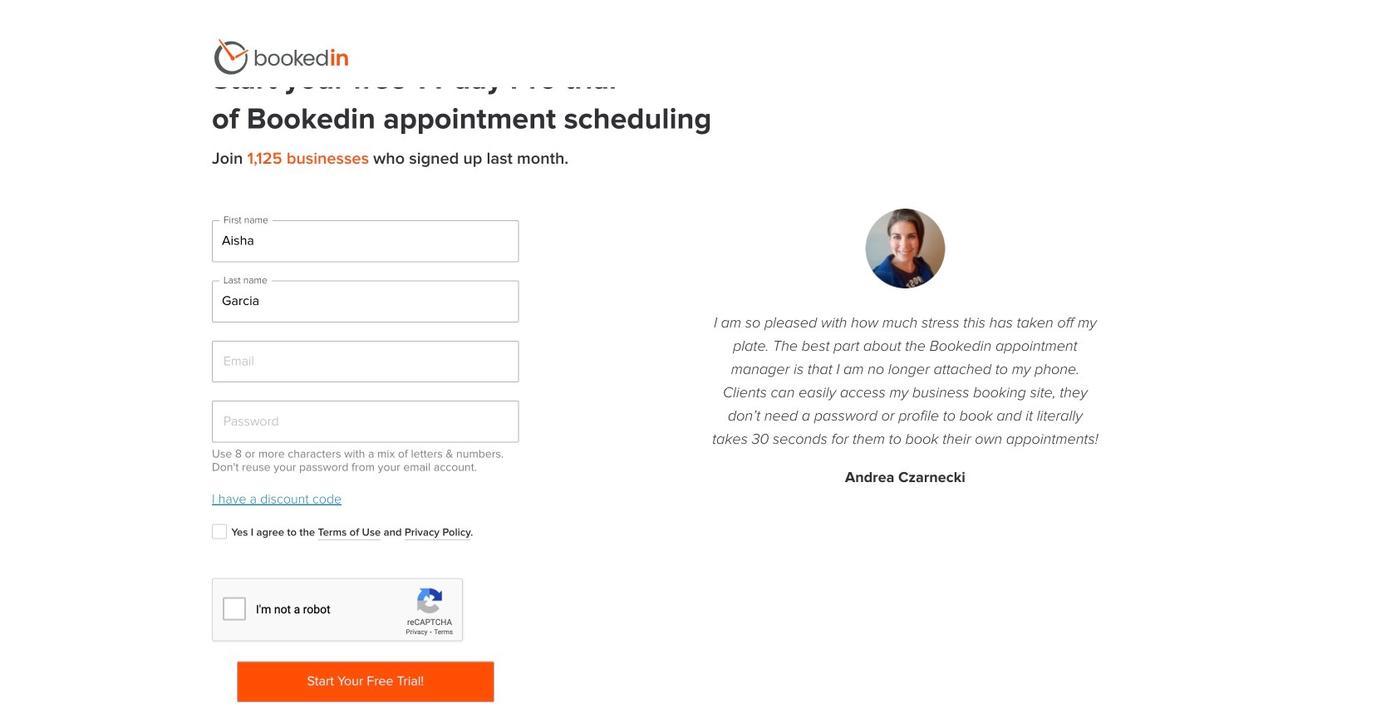 Task type: locate. For each thing, give the bounding box(es) containing it.
Email email field
[[212, 341, 519, 383]]

None submit
[[237, 661, 495, 703]]

Last name text field
[[212, 281, 519, 322]]



Task type: describe. For each thing, give the bounding box(es) containing it.
bookedin appointment scheduling image
[[212, 39, 351, 75]]

First name text field
[[212, 220, 519, 262]]

Password password field
[[212, 401, 519, 443]]

andrea czarnecki bookedin review image
[[866, 209, 946, 288]]



